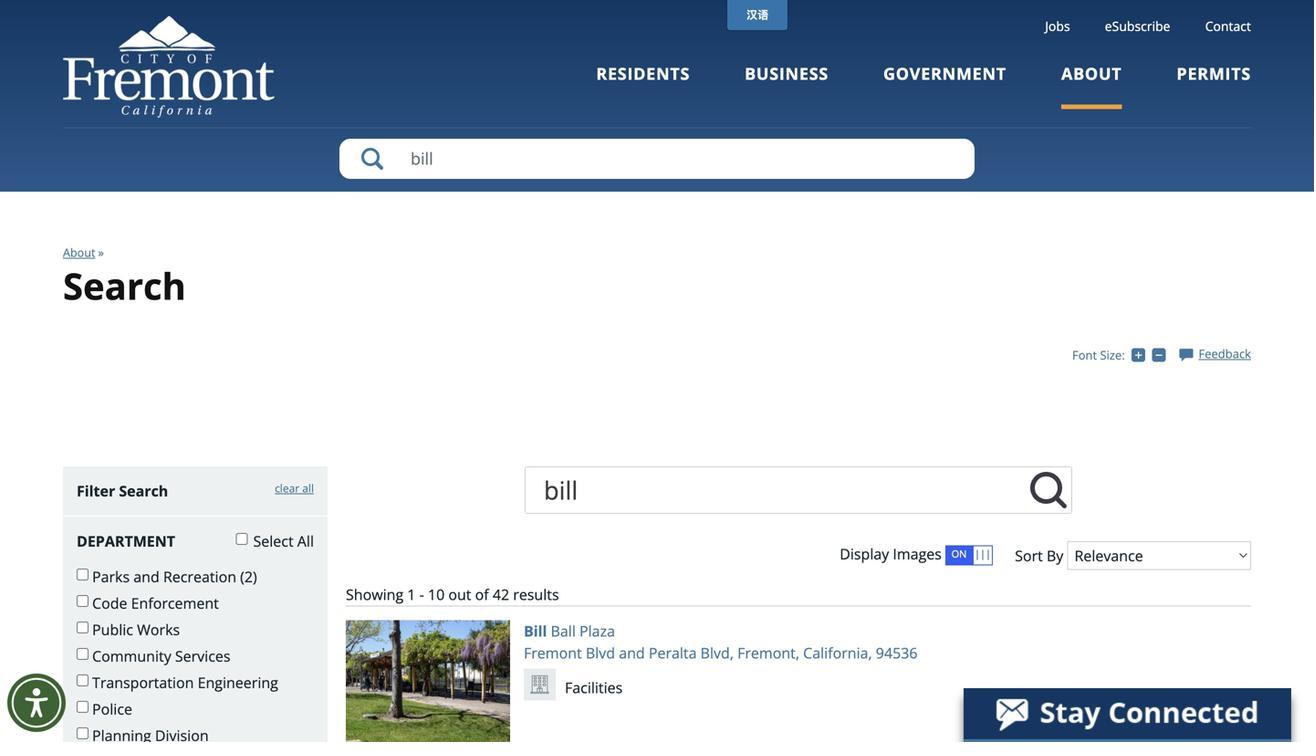 Task type: vqa. For each thing, say whether or not it's contained in the screenshot.
979-
no



Task type: describe. For each thing, give the bounding box(es) containing it.
about search
[[63, 245, 186, 310]]

community
[[92, 646, 171, 666]]

works
[[137, 620, 180, 639]]

showing
[[346, 585, 404, 604]]

public works
[[92, 620, 180, 639]]

bill
[[524, 621, 547, 641]]

all
[[302, 481, 314, 496]]

police
[[92, 699, 132, 719]]

engineering
[[198, 673, 278, 692]]

esubscribe
[[1105, 17, 1171, 35]]

showing 1 - 10 out of 42 results
[[346, 585, 559, 604]]

blvd,
[[701, 643, 734, 663]]

permits link
[[1177, 63, 1252, 109]]

select
[[253, 531, 294, 551]]

font
[[1073, 347, 1098, 363]]

1 horizontal spatial about link
[[1062, 63, 1122, 109]]

jobs
[[1046, 17, 1071, 35]]

94536
[[876, 643, 918, 663]]

about for about search
[[63, 245, 95, 260]]

Transportation Engineering checkbox
[[77, 675, 89, 686]]

clear
[[275, 481, 300, 496]]

recreation
[[163, 567, 236, 586]]

search for about search
[[63, 261, 186, 310]]

display
[[840, 544, 890, 564]]

facilities
[[565, 678, 623, 697]]

results
[[513, 585, 559, 604]]

business
[[745, 63, 829, 85]]

of
[[475, 585, 489, 604]]

about for about
[[1062, 63, 1122, 85]]

bill ball plaza fremont blvd and peralta blvd, fremont, california, 94536
[[524, 621, 918, 663]]

filter search
[[77, 481, 168, 501]]

contact
[[1206, 17, 1252, 35]]

filter
[[77, 481, 115, 501]]

peralta
[[649, 643, 697, 663]]

enforcement
[[131, 593, 219, 613]]

sort
[[1015, 546, 1043, 565]]

0 horizontal spatial and
[[134, 567, 160, 586]]

blvd
[[586, 643, 615, 663]]

size:
[[1101, 347, 1125, 363]]

font size: link
[[1073, 347, 1125, 363]]

on
[[952, 547, 967, 561]]

feedback link
[[1180, 345, 1252, 362]]

all
[[297, 531, 314, 551]]

bill ball plaza image
[[346, 620, 510, 742]]

Public Works checkbox
[[77, 622, 89, 634]]

Police checkbox
[[77, 701, 89, 713]]



Task type: locate. For each thing, give the bounding box(es) containing it.
clear all link
[[275, 480, 314, 497]]

+
[[1146, 346, 1153, 363]]

0 vertical spatial and
[[134, 567, 160, 586]]

esubscribe link
[[1105, 17, 1171, 35]]

on |||
[[952, 547, 992, 561]]

out
[[449, 585, 472, 604]]

+ link
[[1132, 346, 1153, 363]]

search for filter search
[[119, 481, 168, 501]]

0 vertical spatial search
[[63, 261, 186, 310]]

1 vertical spatial -
[[420, 585, 424, 604]]

parks and recreation (2)
[[92, 567, 257, 586]]

by
[[1047, 546, 1064, 565]]

and inside bill ball plaza fremont blvd and peralta blvd, fremont, california, 94536
[[619, 643, 645, 663]]

- link
[[1153, 346, 1170, 363]]

|||
[[975, 547, 992, 561]]

1 vertical spatial search
[[119, 481, 168, 501]]

- right + on the top right of the page
[[1166, 346, 1170, 363]]

images
[[893, 544, 942, 564]]

residents link
[[597, 63, 690, 109]]

1 vertical spatial about link
[[63, 245, 95, 260]]

about link
[[1062, 63, 1122, 109], [63, 245, 95, 260]]

ball
[[551, 621, 576, 641]]

jobs link
[[1046, 17, 1071, 35]]

contact link
[[1206, 17, 1252, 35]]

residents
[[597, 63, 690, 85]]

10
[[428, 585, 445, 604]]

0 horizontal spatial -
[[420, 585, 424, 604]]

0 vertical spatial -
[[1166, 346, 1170, 363]]

business link
[[745, 63, 829, 109]]

font size:
[[1073, 347, 1125, 363]]

fremont,
[[738, 643, 800, 663]]

plaza
[[580, 621, 615, 641]]

about
[[1062, 63, 1122, 85], [63, 245, 95, 260]]

transportation engineering
[[92, 673, 278, 692]]

1 horizontal spatial and
[[619, 643, 645, 663]]

Parks and Recreation (2) checkbox
[[77, 569, 89, 581]]

stay connected image
[[964, 688, 1290, 740]]

transportation
[[92, 673, 194, 692]]

permits
[[1177, 63, 1252, 85]]

- right 1
[[420, 585, 424, 604]]

(2)
[[240, 567, 257, 586]]

and up the code enforcement
[[134, 567, 160, 586]]

services
[[175, 646, 231, 666]]

california,
[[804, 643, 873, 663]]

government link
[[884, 63, 1007, 109]]

1 horizontal spatial about
[[1062, 63, 1122, 85]]

code
[[92, 593, 127, 613]]

fremont
[[524, 643, 582, 663]]

Community Services checkbox
[[77, 648, 89, 660]]

None checkbox
[[236, 533, 248, 545]]

-
[[1166, 346, 1170, 363], [420, 585, 424, 604]]

select all
[[250, 531, 314, 551]]

search
[[63, 261, 186, 310], [119, 481, 168, 501]]

0 vertical spatial about
[[1062, 63, 1122, 85]]

public
[[92, 620, 133, 639]]

None text field
[[1026, 467, 1072, 513]]

1
[[407, 585, 416, 604]]

Code Enforcement checkbox
[[77, 595, 89, 607]]

0 horizontal spatial about link
[[63, 245, 95, 260]]

0 horizontal spatial about
[[63, 245, 95, 260]]

community services
[[92, 646, 231, 666]]

1 vertical spatial about
[[63, 245, 95, 260]]

Planning Division checkbox
[[77, 728, 89, 739]]

and right blvd at left
[[619, 643, 645, 663]]

clear all
[[275, 481, 314, 496]]

display images
[[840, 544, 942, 564]]

1 horizontal spatial -
[[1166, 346, 1170, 363]]

sort by
[[1015, 546, 1064, 565]]

1 vertical spatial and
[[619, 643, 645, 663]]

government
[[884, 63, 1007, 85]]

Search text field
[[340, 139, 975, 179]]

42
[[493, 585, 510, 604]]

feedback
[[1199, 345, 1252, 362]]

parks
[[92, 567, 130, 586]]

code enforcement
[[92, 593, 219, 613]]

department
[[77, 531, 175, 551]]

Search... text field
[[526, 467, 1026, 513]]

about inside about search
[[63, 245, 95, 260]]

and
[[134, 567, 160, 586], [619, 643, 645, 663]]

0 vertical spatial about link
[[1062, 63, 1122, 109]]



